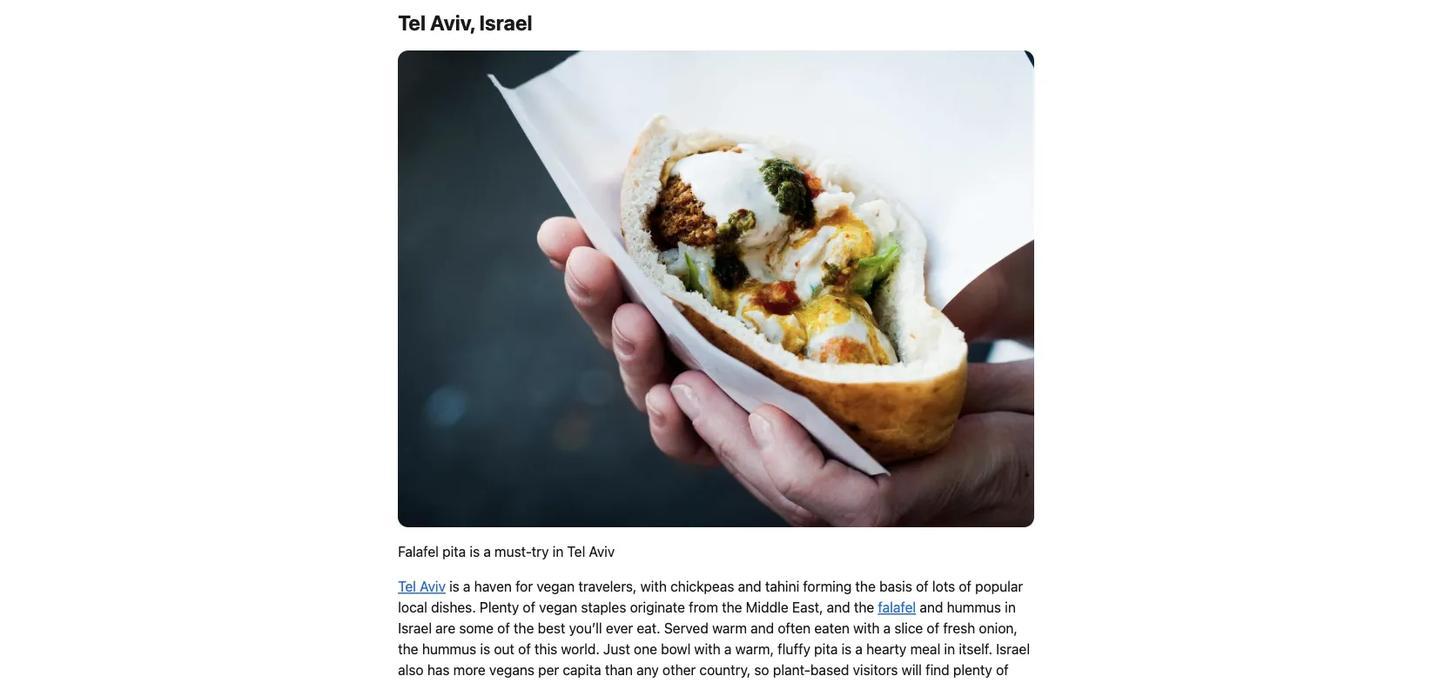 Task type: describe. For each thing, give the bounding box(es) containing it.
forming
[[803, 579, 852, 595]]

0 vertical spatial in
[[553, 544, 564, 560]]

originate
[[630, 599, 685, 616]]

per
[[538, 662, 559, 679]]

the left best
[[514, 620, 534, 637]]

also
[[398, 662, 424, 679]]

plenty
[[953, 662, 992, 679]]

middle
[[746, 599, 788, 616]]

dining
[[398, 683, 437, 683]]

was
[[738, 683, 763, 683]]

falafel pita is a must-try in tel aviv
[[398, 544, 615, 560]]

any
[[636, 662, 659, 679]]

more
[[453, 662, 486, 679]]

of right lots
[[959, 579, 972, 595]]

best
[[538, 620, 565, 637]]

popular
[[975, 579, 1023, 595]]

capita
[[563, 662, 601, 679]]

0 vertical spatial vegan
[[537, 579, 575, 595]]

meal
[[910, 641, 940, 658]]

and down lots
[[920, 599, 943, 616]]

aviv's
[[832, 683, 868, 683]]

from
[[689, 599, 718, 616]]

chickpeas
[[670, 579, 734, 595]]

world.
[[561, 641, 600, 658]]

catering
[[491, 683, 542, 683]]

staples
[[581, 599, 626, 616]]

is down "eaten" in the right of the page
[[841, 641, 852, 658]]

cafe
[[705, 683, 735, 683]]

a down warm
[[724, 641, 732, 658]]

bowl
[[661, 641, 691, 658]]

tel left "aviv,"
[[398, 10, 426, 35]]

is inside is a haven for vegan travelers, with chickpeas and tahini forming the basis of lots of popular local dishes. plenty of vegan staples originate from the middle east, and the
[[449, 579, 459, 595]]

are
[[435, 620, 455, 637]]

anastasia
[[641, 683, 702, 683]]

of right 'plenty'
[[996, 662, 1009, 679]]

tastes.
[[595, 683, 637, 683]]

try
[[532, 544, 549, 560]]

options
[[440, 683, 487, 683]]

tahini
[[765, 579, 799, 595]]

of down "for" at the bottom of the page
[[523, 599, 535, 616]]

this
[[534, 641, 557, 658]]

hearty
[[866, 641, 907, 658]]

1 horizontal spatial hummus
[[947, 599, 1001, 616]]

a up "visitors"
[[855, 641, 863, 658]]

so
[[754, 662, 769, 679]]

falafel pita is a must-try in tel aviv image
[[398, 50, 1034, 528]]

a inside is a haven for vegan travelers, with chickpeas and tahini forming the basis of lots of popular local dishes. plenty of vegan staples originate from the middle east, and the
[[463, 579, 471, 595]]

1 vertical spatial vegan
[[539, 599, 577, 616]]

travelers,
[[578, 579, 637, 595]]

of right out
[[518, 641, 531, 658]]

out
[[494, 641, 514, 658]]

the up warm
[[722, 599, 742, 616]]

just
[[603, 641, 630, 658]]

1 vertical spatial with
[[853, 620, 880, 637]]

eat.
[[637, 620, 661, 637]]

vegans
[[489, 662, 534, 679]]

warm
[[712, 620, 747, 637]]

often
[[778, 620, 811, 637]]

and up "eaten" in the right of the page
[[827, 599, 850, 616]]

tel aviv
[[398, 579, 446, 595]]

pita inside and hummus in israel are some of the best you'll ever eat. served warm and often eaten with a slice of fresh onion, the hummus is out of this world. just one bowl with a warm, fluffy pita is a hearty meal in itself. israel also has more vegans per capita than any other country, so plant-based visitors will find plenty of dining options catering to their tastes. anastasia cafe was one of tel aviv's first vegan eateries,
[[814, 641, 838, 658]]

and up middle
[[738, 579, 761, 595]]

falafel
[[398, 544, 439, 560]]

0 horizontal spatial aviv
[[420, 579, 446, 595]]

will
[[902, 662, 922, 679]]

the left falafel
[[854, 599, 874, 616]]

0 vertical spatial aviv
[[589, 544, 615, 560]]

local
[[398, 599, 427, 616]]

tel inside and hummus in israel are some of the best you'll ever eat. served warm and often eaten with a slice of fresh onion, the hummus is out of this world. just one bowl with a warm, fluffy pita is a hearty meal in itself. israel also has more vegans per capita than any other country, so plant-based visitors will find plenty of dining options catering to their tastes. anastasia cafe was one of tel aviv's first vegan eateries,
[[810, 683, 828, 683]]

2 horizontal spatial israel
[[996, 641, 1030, 658]]

0 horizontal spatial israel
[[398, 620, 432, 637]]



Task type: vqa. For each thing, say whether or not it's contained in the screenshot.
27 February 2024 checkbox
no



Task type: locate. For each thing, give the bounding box(es) containing it.
some
[[459, 620, 494, 637]]

find
[[926, 662, 950, 679]]

tel down based
[[810, 683, 828, 683]]

aviv,
[[430, 10, 475, 35]]

is a haven for vegan travelers, with chickpeas and tahini forming the basis of lots of popular local dishes. plenty of vegan staples originate from the middle east, and the
[[398, 579, 1023, 616]]

vegan
[[537, 579, 575, 595], [539, 599, 577, 616], [900, 683, 938, 683]]

israel
[[479, 10, 532, 35], [398, 620, 432, 637], [996, 641, 1030, 658]]

lots
[[932, 579, 955, 595]]

is
[[470, 544, 480, 560], [449, 579, 459, 595], [480, 641, 490, 658], [841, 641, 852, 658]]

onion,
[[979, 620, 1018, 637]]

1 horizontal spatial one
[[767, 683, 790, 683]]

tel
[[398, 10, 426, 35], [567, 544, 585, 560], [398, 579, 416, 595], [810, 683, 828, 683]]

pita right falafel at the bottom of page
[[442, 544, 466, 560]]

1 horizontal spatial in
[[944, 641, 955, 658]]

a
[[483, 544, 491, 560], [463, 579, 471, 595], [883, 620, 891, 637], [724, 641, 732, 658], [855, 641, 863, 658]]

based
[[811, 662, 849, 679]]

0 horizontal spatial with
[[640, 579, 667, 595]]

of up meal
[[927, 620, 939, 637]]

plenty
[[480, 599, 519, 616]]

dishes.
[[431, 599, 476, 616]]

0 vertical spatial one
[[634, 641, 657, 658]]

vegan up best
[[539, 599, 577, 616]]

country,
[[699, 662, 751, 679]]

tel aviv link
[[398, 579, 446, 595]]

one up the any
[[634, 641, 657, 658]]

0 horizontal spatial hummus
[[422, 641, 476, 658]]

of down plant-
[[794, 683, 807, 683]]

served
[[664, 620, 709, 637]]

slice
[[894, 620, 923, 637]]

their
[[562, 683, 591, 683]]

falafel link
[[878, 599, 916, 616]]

you'll
[[569, 620, 602, 637]]

tel aviv, israel
[[398, 10, 532, 35]]

a left must-
[[483, 544, 491, 560]]

is up dishes.
[[449, 579, 459, 595]]

2 vertical spatial in
[[944, 641, 955, 658]]

one down plant-
[[767, 683, 790, 683]]

visitors
[[853, 662, 898, 679]]

with up hearty
[[853, 620, 880, 637]]

tel right try
[[567, 544, 585, 560]]

2 vertical spatial with
[[694, 641, 721, 658]]

1 horizontal spatial with
[[694, 641, 721, 658]]

one
[[634, 641, 657, 658], [767, 683, 790, 683]]

than
[[605, 662, 633, 679]]

haven
[[474, 579, 512, 595]]

1 vertical spatial one
[[767, 683, 790, 683]]

1 vertical spatial israel
[[398, 620, 432, 637]]

0 vertical spatial with
[[640, 579, 667, 595]]

vegan right "for" at the bottom of the page
[[537, 579, 575, 595]]

of up out
[[497, 620, 510, 637]]

aviv up 'local' at left bottom
[[420, 579, 446, 595]]

is left out
[[480, 641, 490, 658]]

of
[[916, 579, 929, 595], [959, 579, 972, 595], [523, 599, 535, 616], [497, 620, 510, 637], [927, 620, 939, 637], [518, 641, 531, 658], [996, 662, 1009, 679], [794, 683, 807, 683]]

0 vertical spatial israel
[[479, 10, 532, 35]]

tel up 'local' at left bottom
[[398, 579, 416, 595]]

in
[[553, 544, 564, 560], [1005, 599, 1016, 616], [944, 641, 955, 658]]

israel right "aviv,"
[[479, 10, 532, 35]]

fresh
[[943, 620, 975, 637]]

and
[[738, 579, 761, 595], [827, 599, 850, 616], [920, 599, 943, 616], [751, 620, 774, 637]]

aviv up travelers,
[[589, 544, 615, 560]]

2 vertical spatial israel
[[996, 641, 1030, 658]]

in down popular
[[1005, 599, 1016, 616]]

with inside is a haven for vegan travelers, with chickpeas and tahini forming the basis of lots of popular local dishes. plenty of vegan staples originate from the middle east, and the
[[640, 579, 667, 595]]

hummus down 'are'
[[422, 641, 476, 658]]

the
[[855, 579, 876, 595], [722, 599, 742, 616], [854, 599, 874, 616], [514, 620, 534, 637], [398, 641, 418, 658]]

to
[[546, 683, 559, 683]]

east,
[[792, 599, 823, 616]]

vegan inside and hummus in israel are some of the best you'll ever eat. served warm and often eaten with a slice of fresh onion, the hummus is out of this world. just one bowl with a warm, fluffy pita is a hearty meal in itself. israel also has more vegans per capita than any other country, so plant-based visitors will find plenty of dining options catering to their tastes. anastasia cafe was one of tel aviv's first vegan eateries,
[[900, 683, 938, 683]]

0 vertical spatial pita
[[442, 544, 466, 560]]

a up dishes.
[[463, 579, 471, 595]]

in right try
[[553, 544, 564, 560]]

1 horizontal spatial israel
[[479, 10, 532, 35]]

a up hearty
[[883, 620, 891, 637]]

1 vertical spatial hummus
[[422, 641, 476, 658]]

aviv
[[589, 544, 615, 560], [420, 579, 446, 595]]

with up country,
[[694, 641, 721, 658]]

for
[[515, 579, 533, 595]]

and down middle
[[751, 620, 774, 637]]

1 vertical spatial aviv
[[420, 579, 446, 595]]

1 vertical spatial in
[[1005, 599, 1016, 616]]

in down fresh
[[944, 641, 955, 658]]

0 horizontal spatial in
[[553, 544, 564, 560]]

israel down 'local' at left bottom
[[398, 620, 432, 637]]

1 horizontal spatial pita
[[814, 641, 838, 658]]

pita
[[442, 544, 466, 560], [814, 641, 838, 658]]

itself.
[[959, 641, 992, 658]]

has
[[427, 662, 450, 679]]

plant-
[[773, 662, 811, 679]]

the left basis
[[855, 579, 876, 595]]

ever
[[606, 620, 633, 637]]

with
[[640, 579, 667, 595], [853, 620, 880, 637], [694, 641, 721, 658]]

with up 'originate'
[[640, 579, 667, 595]]

warm,
[[735, 641, 774, 658]]

falafel
[[878, 599, 916, 616]]

0 horizontal spatial pita
[[442, 544, 466, 560]]

1 horizontal spatial aviv
[[589, 544, 615, 560]]

eaten
[[814, 620, 850, 637]]

0 horizontal spatial one
[[634, 641, 657, 658]]

of left lots
[[916, 579, 929, 595]]

1 vertical spatial pita
[[814, 641, 838, 658]]

the up also
[[398, 641, 418, 658]]

2 vertical spatial vegan
[[900, 683, 938, 683]]

must-
[[494, 544, 532, 560]]

hummus up fresh
[[947, 599, 1001, 616]]

hummus
[[947, 599, 1001, 616], [422, 641, 476, 658]]

2 horizontal spatial in
[[1005, 599, 1016, 616]]

2 horizontal spatial with
[[853, 620, 880, 637]]

and hummus in israel are some of the best you'll ever eat. served warm and often eaten with a slice of fresh onion, the hummus is out of this world. just one bowl with a warm, fluffy pita is a hearty meal in itself. israel also has more vegans per capita than any other country, so plant-based visitors will find plenty of dining options catering to their tastes. anastasia cafe was one of tel aviv's first vegan eateries,
[[398, 599, 1030, 683]]

fluffy
[[778, 641, 811, 658]]

basis
[[879, 579, 912, 595]]

pita up based
[[814, 641, 838, 658]]

other
[[662, 662, 696, 679]]

is left must-
[[470, 544, 480, 560]]

vegan down will
[[900, 683, 938, 683]]

israel down onion,
[[996, 641, 1030, 658]]

0 vertical spatial hummus
[[947, 599, 1001, 616]]

first
[[872, 683, 896, 683]]



